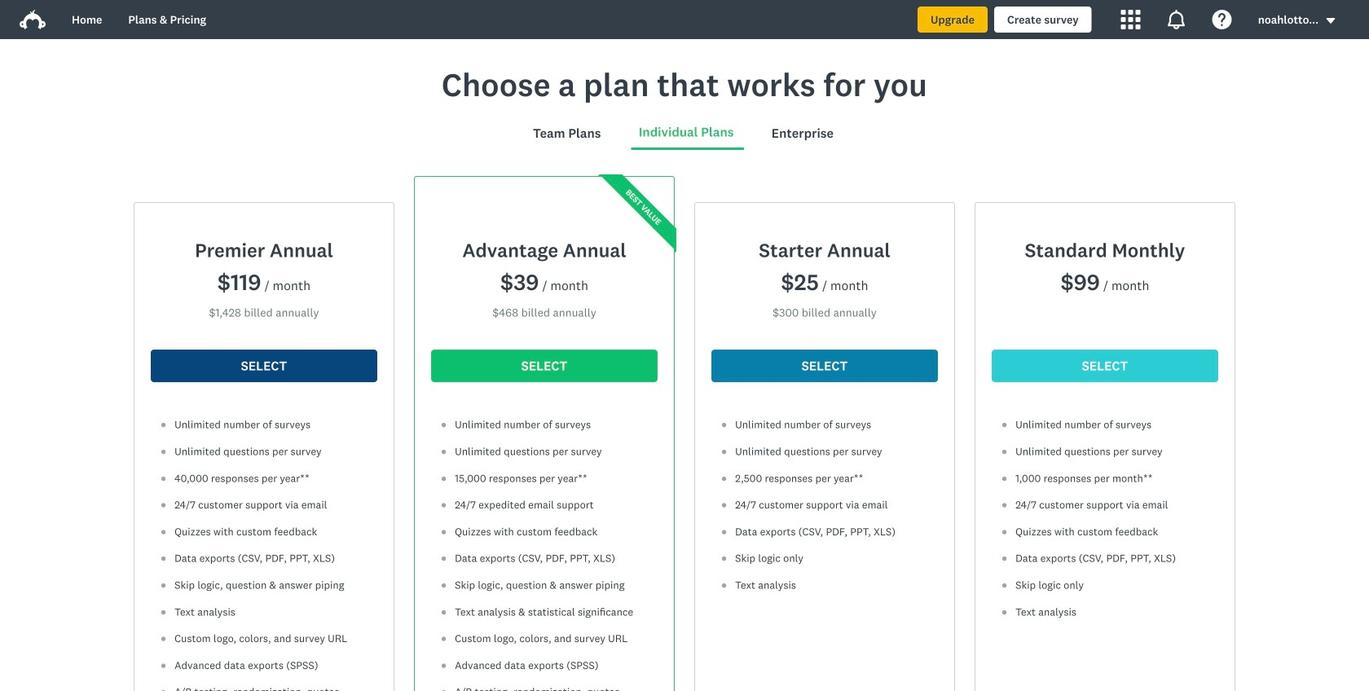 Task type: locate. For each thing, give the bounding box(es) containing it.
products icon image
[[1121, 10, 1141, 29], [1121, 10, 1141, 29]]

dropdown arrow icon image
[[1325, 15, 1336, 26], [1327, 18, 1335, 24]]

brand logo image
[[20, 7, 46, 33], [20, 10, 46, 29]]

1 brand logo image from the top
[[20, 7, 46, 33]]

help icon image
[[1212, 10, 1232, 29]]



Task type: vqa. For each thing, say whether or not it's contained in the screenshot.
Dropdown arrow icon
yes



Task type: describe. For each thing, give the bounding box(es) containing it.
notification center icon image
[[1167, 10, 1186, 29]]

2 brand logo image from the top
[[20, 10, 46, 29]]



